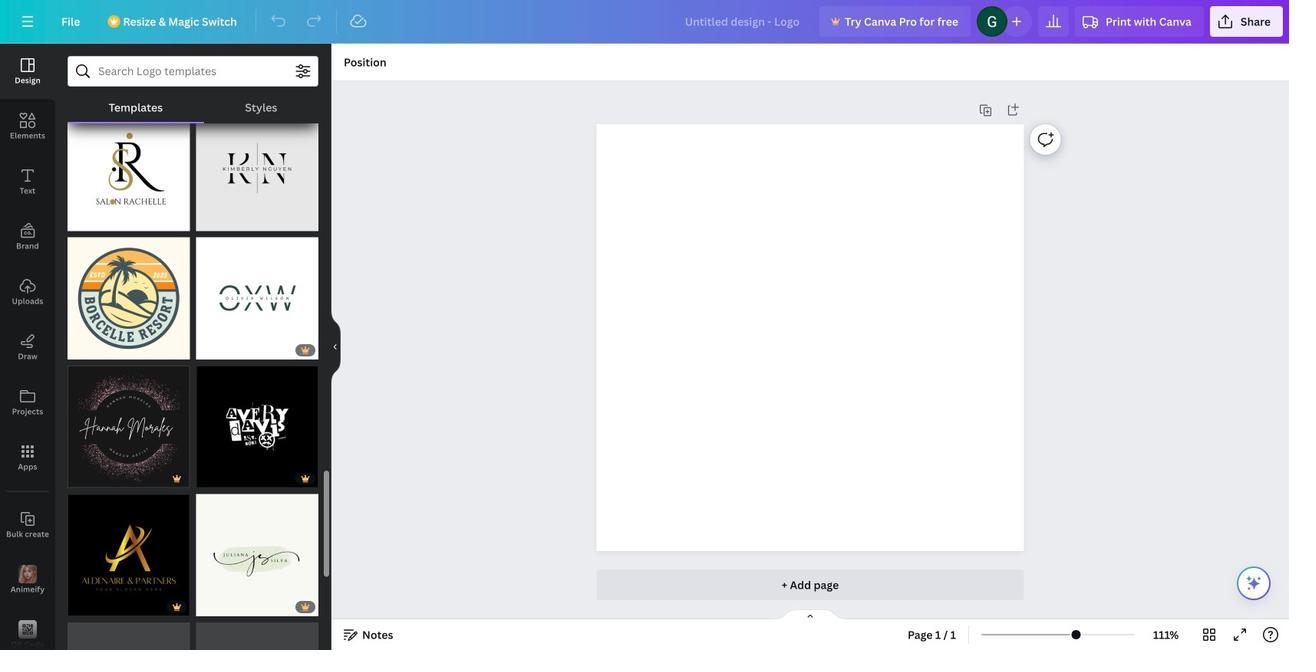 Task type: vqa. For each thing, say whether or not it's contained in the screenshot.
Black Elegant Modern Name Initials Monogram Logo on the top left of page
yes



Task type: describe. For each thing, give the bounding box(es) containing it.
minimal golden letter a logo group
[[68, 486, 190, 617]]

white and black modern abstract beauty logo group
[[68, 109, 190, 231]]

black white bold punk grunge name band logo group
[[196, 357, 319, 489]]

vintage retro beach resort and hotel badge logo image
[[68, 238, 190, 360]]

minimal golden letter a logo image
[[68, 495, 190, 617]]

Search Logo templates search field
[[98, 57, 288, 86]]

white and black modern abstract beauty logo image
[[68, 109, 190, 231]]

black elegant modern name initials monogram logo image
[[196, 109, 319, 231]]

show pages image
[[774, 609, 847, 622]]

pink black feminine makeup artist glitter circle logo group
[[68, 357, 190, 489]]

canva assistant image
[[1245, 575, 1264, 593]]



Task type: locate. For each thing, give the bounding box(es) containing it.
white elegant simple modern j s name initial signature calligraphy font letter brand logo template image
[[196, 495, 319, 617]]

black white bold punk grunge name band logo image
[[196, 366, 319, 489]]

hide image
[[331, 311, 341, 384]]

vintage retro beach resort and hotel badge logo group
[[68, 228, 190, 360]]

side panel tab list
[[0, 44, 55, 651]]

modern brand name initials typography logo group
[[196, 228, 319, 360]]

Design title text field
[[673, 6, 814, 37]]

white elegant simple modern j s name initial signature calligraphy font letter brand logo template group
[[196, 486, 319, 617]]

pink black feminine makeup artist glitter circle logo image
[[68, 366, 190, 489]]

black elegant modern name initials monogram logo group
[[196, 109, 319, 231]]

modern brand name initials typography logo image
[[196, 238, 319, 360]]

main menu bar
[[0, 0, 1290, 44]]



